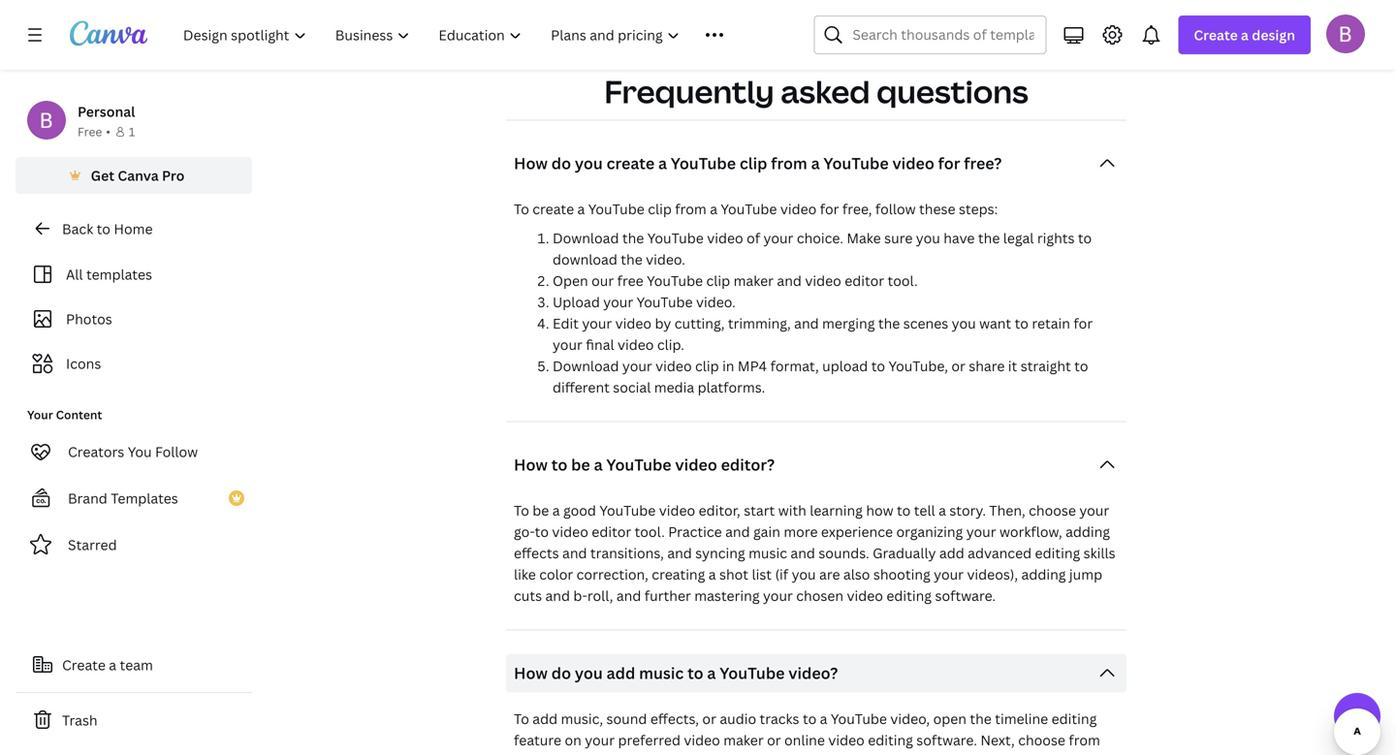 Task type: describe. For each thing, give the bounding box(es) containing it.
to inside to add music, sound effects, or audio tracks to a youtube video, open the timeline editing feature on your preferred video maker or online video editing software. next, choose from different built-in royalty-free sounds in the audio library. or, upload your own record
[[803, 710, 817, 728]]

1 horizontal spatial video.
[[696, 293, 736, 311]]

a down how do you create a youtube clip from a youtube video for free?
[[710, 200, 718, 218]]

tell
[[914, 501, 935, 520]]

1 vertical spatial audio
[[796, 753, 833, 755]]

on
[[565, 731, 582, 750]]

all templates
[[66, 265, 152, 284]]

advanced
[[968, 544, 1032, 563]]

and down more
[[791, 544, 815, 563]]

frequently
[[604, 70, 774, 113]]

video down "also"
[[847, 587, 883, 605]]

share
[[969, 357, 1005, 375]]

steps:
[[959, 200, 998, 218]]

clip.
[[657, 336, 684, 354]]

do for create
[[552, 153, 571, 174]]

photos link
[[27, 301, 240, 337]]

from inside to add music, sound effects, or audio tracks to a youtube video, open the timeline editing feature on your preferred video maker or online video editing software. next, choose from different built-in royalty-free sounds in the audio library. or, upload your own record
[[1069, 731, 1100, 750]]

video?
[[789, 663, 838, 684]]

creators
[[68, 443, 124, 461]]

legal
[[1003, 229, 1034, 247]]

royalty-
[[625, 753, 676, 755]]

templates
[[111, 489, 178, 508]]

1 horizontal spatial or
[[767, 731, 781, 750]]

transitions,
[[590, 544, 664, 563]]

and up color
[[562, 544, 587, 563]]

upload inside download the youtube video of your choice. make sure you have the legal rights to download the video. open our free youtube clip maker and video editor tool. upload your youtube video. edit your video by cutting, trimming, and merging the scenes you want to retain for your final video clip. download your video clip in mp4 format, upload to youtube, or share it straight to different social media platforms.
[[822, 357, 868, 375]]

online
[[784, 731, 825, 750]]

(if
[[775, 565, 788, 584]]

straight
[[1021, 357, 1071, 375]]

creators you follow
[[68, 443, 198, 461]]

get canva pro
[[91, 166, 185, 185]]

music inside dropdown button
[[639, 663, 684, 684]]

a down frequently asked questions
[[811, 153, 820, 174]]

music,
[[561, 710, 603, 728]]

a inside dropdown button
[[707, 663, 716, 684]]

Search search field
[[853, 16, 1034, 53]]

2 download from the top
[[553, 357, 619, 375]]

home
[[114, 220, 153, 238]]

1 to from the top
[[514, 200, 529, 218]]

youtube,
[[889, 357, 948, 375]]

create for create a design
[[1194, 26, 1238, 44]]

create a design
[[1194, 26, 1295, 44]]

to for how to be a youtube video editor?
[[514, 501, 529, 520]]

free,
[[843, 200, 872, 218]]

brand templates link
[[16, 479, 252, 518]]

further
[[645, 587, 691, 605]]

1 vertical spatial adding
[[1022, 565, 1066, 584]]

0 vertical spatial adding
[[1066, 523, 1110, 541]]

and left merging
[[794, 314, 819, 333]]

practice
[[668, 523, 722, 541]]

a left good
[[552, 501, 560, 520]]

roll,
[[587, 587, 613, 605]]

like
[[514, 565, 536, 584]]

how
[[866, 501, 894, 520]]

workflow,
[[1000, 523, 1062, 541]]

get canva pro button
[[16, 157, 252, 194]]

video left clip.
[[618, 336, 654, 354]]

of
[[747, 229, 760, 247]]

•
[[106, 124, 110, 140]]

final
[[586, 336, 614, 354]]

video up media
[[656, 357, 692, 375]]

edit
[[553, 314, 579, 333]]

add inside dropdown button
[[607, 663, 635, 684]]

and up creating
[[667, 544, 692, 563]]

good
[[563, 501, 596, 520]]

make
[[847, 229, 881, 247]]

syncing
[[695, 544, 745, 563]]

your left videos),
[[934, 565, 964, 584]]

you right the sure
[[916, 229, 940, 247]]

your up social
[[622, 357, 652, 375]]

social
[[613, 378, 651, 397]]

trash link
[[16, 701, 252, 740]]

to inside dropdown button
[[688, 663, 704, 684]]

maker inside to add music, sound effects, or audio tracks to a youtube video, open the timeline editing feature on your preferred video maker or online video editing software. next, choose from different built-in royalty-free sounds in the audio library. or, upload your own record
[[724, 731, 764, 750]]

0 horizontal spatial create
[[533, 200, 574, 218]]

merging
[[822, 314, 875, 333]]

to left tell at bottom right
[[897, 501, 911, 520]]

for inside dropdown button
[[938, 153, 960, 174]]

your up skills
[[1080, 501, 1109, 520]]

cuts
[[514, 587, 542, 605]]

software. inside to add music, sound effects, or audio tracks to a youtube video, open the timeline editing feature on your preferred video maker or online video editing software. next, choose from different built-in royalty-free sounds in the audio library. or, upload your own record
[[917, 731, 977, 750]]

all
[[66, 265, 83, 284]]

upload inside to add music, sound effects, or audio tracks to a youtube video, open the timeline editing feature on your preferred video maker or online video editing software. next, choose from different built-in royalty-free sounds in the audio library. or, upload your own record
[[907, 753, 952, 755]]

your down 'next,'
[[956, 753, 986, 755]]

2 horizontal spatial in
[[756, 753, 768, 755]]

design
[[1252, 26, 1295, 44]]

scenes
[[903, 314, 949, 333]]

create for create a team
[[62, 656, 106, 674]]

your down (if
[[763, 587, 793, 605]]

music inside to be a good youtube video editor, start with learning how to tell a story. then, choose your go-to video editor tool. practice and gain more experience organizing your workflow, adding effects and transitions, and syncing music and sounds. gradually add advanced editing skills like color correction, creating a shot list (if you are also shooting your videos), adding jump cuts and b-roll, and further mastering your chosen video editing software.
[[749, 544, 787, 563]]

trimming,
[[728, 314, 791, 333]]

effects
[[514, 544, 559, 563]]

editing down the shooting
[[887, 587, 932, 605]]

b-
[[573, 587, 587, 605]]

your content
[[27, 407, 102, 423]]

it
[[1008, 357, 1017, 375]]

your down story.
[[966, 523, 996, 541]]

you inside dropdown button
[[575, 153, 603, 174]]

built-
[[574, 753, 609, 755]]

how for how do you add music to a youtube video?
[[514, 663, 548, 684]]

preferred
[[618, 731, 681, 750]]

a up good
[[594, 454, 603, 475]]

a up download
[[577, 200, 585, 218]]

trash
[[62, 711, 98, 730]]

templates
[[86, 265, 152, 284]]

free?
[[964, 153, 1002, 174]]

video up the sounds
[[684, 731, 720, 750]]

own
[[989, 753, 1016, 755]]

editing up "or,"
[[868, 731, 913, 750]]

free
[[78, 124, 102, 140]]

chosen
[[796, 587, 844, 605]]

editor inside download the youtube video of your choice. make sure you have the legal rights to download the video. open our free youtube clip maker and video editor tool. upload your youtube video. edit your video by cutting, trimming, and merging the scenes you want to retain for your final video clip. download your video clip in mp4 format, upload to youtube, or share it straight to different social media platforms.
[[845, 272, 884, 290]]

rights
[[1037, 229, 1075, 247]]

video left of
[[707, 229, 743, 247]]

to right the rights
[[1078, 229, 1092, 247]]

0 horizontal spatial video.
[[646, 250, 685, 269]]

sounds.
[[819, 544, 869, 563]]

video down "choice."
[[805, 272, 841, 290]]

do for add
[[552, 663, 571, 684]]

to right "back"
[[97, 220, 110, 238]]

your up final on the top left of page
[[582, 314, 612, 333]]

different inside download the youtube video of your choice. make sure you have the legal rights to download the video. open our free youtube clip maker and video editor tool. upload your youtube video. edit your video by cutting, trimming, and merging the scenes you want to retain for your final video clip. download your video clip in mp4 format, upload to youtube, or share it straight to different social media platforms.
[[553, 378, 610, 397]]

editor,
[[699, 501, 741, 520]]

timeline
[[995, 710, 1048, 728]]

personal
[[78, 102, 135, 121]]

experience
[[821, 523, 893, 541]]

add inside to be a good youtube video editor, start with learning how to tell a story. then, choose your go-to video editor tool. practice and gain more experience organizing your workflow, adding effects and transitions, and syncing music and sounds. gradually add advanced editing skills like color correction, creating a shot list (if you are also shooting your videos), adding jump cuts and b-roll, and further mastering your chosen video editing software.
[[940, 544, 965, 563]]

create a team
[[62, 656, 153, 674]]

download the youtube video of your choice. make sure you have the legal rights to download the video. open our free youtube clip maker and video editor tool. upload your youtube video. edit your video by cutting, trimming, and merging the scenes you want to retain for your final video clip. download your video clip in mp4 format, upload to youtube, or share it straight to different social media platforms.
[[553, 229, 1093, 397]]



Task type: locate. For each thing, give the bounding box(es) containing it.
audio
[[720, 710, 756, 728], [796, 753, 833, 755]]

to for how do you add music to a youtube video?
[[514, 710, 529, 728]]

all templates link
[[27, 256, 240, 293]]

choose down timeline
[[1018, 731, 1066, 750]]

your up built-
[[585, 731, 615, 750]]

0 vertical spatial maker
[[734, 272, 774, 290]]

list
[[752, 565, 772, 584]]

0 horizontal spatial music
[[639, 663, 684, 684]]

you right (if
[[792, 565, 816, 584]]

also
[[844, 565, 870, 584]]

learning
[[810, 501, 863, 520]]

jump
[[1069, 565, 1103, 584]]

create inside button
[[62, 656, 106, 674]]

for inside download the youtube video of your choice. make sure you have the legal rights to download the video. open our free youtube clip maker and video editor tool. upload your youtube video. edit your video by cutting, trimming, and merging the scenes you want to retain for your final video clip. download your video clip in mp4 format, upload to youtube, or share it straight to different social media platforms.
[[1074, 314, 1093, 333]]

1 horizontal spatial free
[[676, 753, 702, 755]]

3 how from the top
[[514, 663, 548, 684]]

to right straight
[[1075, 357, 1088, 375]]

0 horizontal spatial create
[[62, 656, 106, 674]]

a
[[1241, 26, 1249, 44], [658, 153, 667, 174], [811, 153, 820, 174], [577, 200, 585, 218], [710, 200, 718, 218], [594, 454, 603, 475], [552, 501, 560, 520], [939, 501, 946, 520], [709, 565, 716, 584], [109, 656, 116, 674], [707, 663, 716, 684], [820, 710, 828, 728]]

be up go-
[[533, 501, 549, 520]]

by
[[655, 314, 671, 333]]

and up trimming, at the right
[[777, 272, 802, 290]]

1 vertical spatial tool.
[[635, 523, 665, 541]]

how do you add music to a youtube video?
[[514, 663, 838, 684]]

choose up 'workflow,'
[[1029, 501, 1076, 520]]

create left team
[[62, 656, 106, 674]]

1 vertical spatial create
[[62, 656, 106, 674]]

a left design
[[1241, 26, 1249, 44]]

create up download
[[533, 200, 574, 218]]

0 horizontal spatial from
[[675, 200, 707, 218]]

download
[[553, 250, 618, 269]]

software. down videos),
[[935, 587, 996, 605]]

video left by
[[615, 314, 652, 333]]

you
[[575, 153, 603, 174], [916, 229, 940, 247], [952, 314, 976, 333], [792, 565, 816, 584], [575, 663, 603, 684]]

2 horizontal spatial add
[[940, 544, 965, 563]]

1 horizontal spatial be
[[571, 454, 590, 475]]

do inside dropdown button
[[552, 153, 571, 174]]

color
[[539, 565, 573, 584]]

to add music, sound effects, or audio tracks to a youtube video, open the timeline editing feature on your preferred video maker or online video editing software. next, choose from different built-in royalty-free sounds in the audio library. or, upload your own record
[[514, 710, 1109, 755]]

1 vertical spatial music
[[639, 663, 684, 684]]

1 vertical spatial from
[[675, 200, 707, 218]]

1 vertical spatial software.
[[917, 731, 977, 750]]

mastering
[[695, 587, 760, 605]]

free right "our"
[[617, 272, 644, 290]]

you up download
[[575, 153, 603, 174]]

1 horizontal spatial audio
[[796, 753, 833, 755]]

sounds
[[705, 753, 753, 755]]

your down 'edit' at the top of the page
[[553, 336, 583, 354]]

maker up the sounds
[[724, 731, 764, 750]]

0 vertical spatial create
[[1194, 26, 1238, 44]]

maker
[[734, 272, 774, 290], [724, 731, 764, 750]]

upload right "or,"
[[907, 753, 952, 755]]

how to be a youtube video editor? button
[[506, 446, 1127, 485]]

0 horizontal spatial for
[[820, 200, 839, 218]]

a inside button
[[109, 656, 116, 674]]

in inside download the youtube video of your choice. make sure you have the legal rights to download the video. open our free youtube clip maker and video editor tool. upload your youtube video. edit your video by cutting, trimming, and merging the scenes you want to retain for your final video clip. download your video clip in mp4 format, upload to youtube, or share it straight to different social media platforms.
[[722, 357, 735, 375]]

maker inside download the youtube video of your choice. make sure you have the legal rights to download the video. open our free youtube clip maker and video editor tool. upload your youtube video. edit your video by cutting, trimming, and merging the scenes you want to retain for your final video clip. download your video clip in mp4 format, upload to youtube, or share it straight to different social media platforms.
[[734, 272, 774, 290]]

you up music, in the left of the page
[[575, 663, 603, 684]]

you inside to be a good youtube video editor, start with learning how to tell a story. then, choose your go-to video editor tool. practice and gain more experience organizing your workflow, adding effects and transitions, and syncing music and sounds. gradually add advanced editing skills like color correction, creating a shot list (if you are also shooting your videos), adding jump cuts and b-roll, and further mastering your chosen video editing software.
[[792, 565, 816, 584]]

you
[[128, 443, 152, 461]]

for
[[938, 153, 960, 174], [820, 200, 839, 218], [1074, 314, 1093, 333]]

1 vertical spatial create
[[533, 200, 574, 218]]

feature
[[514, 731, 561, 750]]

skills
[[1084, 544, 1116, 563]]

video up follow
[[893, 153, 935, 174]]

None search field
[[814, 16, 1047, 54]]

be inside dropdown button
[[571, 454, 590, 475]]

and down correction,
[[617, 587, 641, 605]]

1 horizontal spatial upload
[[907, 753, 952, 755]]

then,
[[989, 501, 1026, 520]]

story.
[[950, 501, 986, 520]]

from inside the how do you create a youtube clip from a youtube video for free? dropdown button
[[771, 153, 807, 174]]

to up effects
[[535, 523, 549, 541]]

or inside download the youtube video of your choice. make sure you have the legal rights to download the video. open our free youtube clip maker and video editor tool. upload your youtube video. edit your video by cutting, trimming, and merging the scenes you want to retain for your final video clip. download your video clip in mp4 format, upload to youtube, or share it straight to different social media platforms.
[[952, 357, 966, 375]]

editor inside to be a good youtube video editor, start with learning how to tell a story. then, choose your go-to video editor tool. practice and gain more experience organizing your workflow, adding effects and transitions, and syncing music and sounds. gradually add advanced editing skills like color correction, creating a shot list (if you are also shooting your videos), adding jump cuts and b-roll, and further mastering your chosen video editing software.
[[592, 523, 631, 541]]

0 horizontal spatial be
[[533, 501, 549, 520]]

0 horizontal spatial upload
[[822, 357, 868, 375]]

add inside to add music, sound effects, or audio tracks to a youtube video, open the timeline editing feature on your preferred video maker or online video editing software. next, choose from different built-in royalty-free sounds in the audio library. or, upload your own record
[[533, 710, 558, 728]]

to inside to be a good youtube video editor, start with learning how to tell a story. then, choose your go-to video editor tool. practice and gain more experience organizing your workflow, adding effects and transitions, and syncing music and sounds. gradually add advanced editing skills like color correction, creating a shot list (if you are also shooting your videos), adding jump cuts and b-roll, and further mastering your chosen video editing software.
[[514, 501, 529, 520]]

1 vertical spatial be
[[533, 501, 549, 520]]

0 vertical spatial free
[[617, 272, 644, 290]]

you left "want"
[[952, 314, 976, 333]]

a down mastering
[[707, 663, 716, 684]]

1 do from the top
[[552, 153, 571, 174]]

software.
[[935, 587, 996, 605], [917, 731, 977, 750]]

0 vertical spatial for
[[938, 153, 960, 174]]

0 vertical spatial tool.
[[888, 272, 918, 290]]

choose inside to be a good youtube video editor, start with learning how to tell a story. then, choose your go-to video editor tool. practice and gain more experience organizing your workflow, adding effects and transitions, and syncing music and sounds. gradually add advanced editing skills like color correction, creating a shot list (if you are also shooting your videos), adding jump cuts and b-roll, and further mastering your chosen video editing software.
[[1029, 501, 1076, 520]]

different down final on the top left of page
[[553, 378, 610, 397]]

to up good
[[552, 454, 568, 475]]

editor
[[845, 272, 884, 290], [592, 523, 631, 541]]

video up "editor,"
[[675, 454, 717, 475]]

youtube
[[671, 153, 736, 174], [824, 153, 889, 174], [588, 200, 645, 218], [721, 200, 777, 218], [648, 229, 704, 247], [647, 272, 703, 290], [637, 293, 693, 311], [606, 454, 672, 475], [600, 501, 656, 520], [720, 663, 785, 684], [831, 710, 887, 728]]

do
[[552, 153, 571, 174], [552, 663, 571, 684]]

0 vertical spatial video.
[[646, 250, 685, 269]]

2 vertical spatial from
[[1069, 731, 1100, 750]]

add up sound
[[607, 663, 635, 684]]

to up online
[[803, 710, 817, 728]]

create down frequently
[[607, 153, 655, 174]]

2 vertical spatial for
[[1074, 314, 1093, 333]]

do inside dropdown button
[[552, 663, 571, 684]]

1 horizontal spatial music
[[749, 544, 787, 563]]

these
[[919, 200, 956, 218]]

for right retain
[[1074, 314, 1093, 333]]

retain
[[1032, 314, 1070, 333]]

2 horizontal spatial for
[[1074, 314, 1093, 333]]

how do you create a youtube clip from a youtube video for free? button
[[506, 144, 1127, 183]]

1 download from the top
[[553, 229, 619, 247]]

creating
[[652, 565, 705, 584]]

a down frequently
[[658, 153, 667, 174]]

2 horizontal spatial from
[[1069, 731, 1100, 750]]

create inside dropdown button
[[1194, 26, 1238, 44]]

top level navigation element
[[171, 16, 767, 54], [171, 16, 767, 54]]

brand
[[68, 489, 107, 508]]

bob builder image
[[1326, 14, 1365, 53]]

0 horizontal spatial editor
[[592, 523, 631, 541]]

tool. inside to be a good youtube video editor, start with learning how to tell a story. then, choose your go-to video editor tool. practice and gain more experience organizing your workflow, adding effects and transitions, and syncing music and sounds. gradually add advanced editing skills like color correction, creating a shot list (if you are also shooting your videos), adding jump cuts and b-roll, and further mastering your chosen video editing software.
[[635, 523, 665, 541]]

1
[[129, 124, 135, 140]]

audio up the sounds
[[720, 710, 756, 728]]

and down color
[[545, 587, 570, 605]]

1 vertical spatial video.
[[696, 293, 736, 311]]

in right the sounds
[[756, 753, 768, 755]]

start
[[744, 501, 775, 520]]

adding up skills
[[1066, 523, 1110, 541]]

pro
[[162, 166, 185, 185]]

to inside dropdown button
[[552, 454, 568, 475]]

youtube inside dropdown button
[[720, 663, 785, 684]]

to create a youtube clip from a youtube video for free, follow these steps:
[[514, 200, 998, 218]]

add
[[940, 544, 965, 563], [607, 663, 635, 684], [533, 710, 558, 728]]

1 vertical spatial for
[[820, 200, 839, 218]]

0 horizontal spatial tool.
[[635, 523, 665, 541]]

your down "our"
[[603, 293, 633, 311]]

to be a good youtube video editor, start with learning how to tell a story. then, choose your go-to video editor tool. practice and gain more experience organizing your workflow, adding effects and transitions, and syncing music and sounds. gradually add advanced editing skills like color correction, creating a shot list (if you are also shooting your videos), adding jump cuts and b-roll, and further mastering your chosen video editing software.
[[514, 501, 1116, 605]]

1 horizontal spatial in
[[722, 357, 735, 375]]

free down effects,
[[676, 753, 702, 755]]

you inside dropdown button
[[575, 663, 603, 684]]

tool.
[[888, 272, 918, 290], [635, 523, 665, 541]]

get
[[91, 166, 114, 185]]

sure
[[884, 229, 913, 247]]

and up the syncing
[[725, 523, 750, 541]]

1 vertical spatial editor
[[592, 523, 631, 541]]

how do you create a youtube clip from a youtube video for free?
[[514, 153, 1002, 174]]

0 horizontal spatial audio
[[720, 710, 756, 728]]

1 vertical spatial free
[[676, 753, 702, 755]]

1 vertical spatial download
[[553, 357, 619, 375]]

create a design button
[[1178, 16, 1311, 54]]

0 vertical spatial choose
[[1029, 501, 1076, 520]]

organizing
[[896, 523, 963, 541]]

add up feature
[[533, 710, 558, 728]]

starred link
[[16, 526, 252, 564]]

create inside the how do you create a youtube clip from a youtube video for free? dropdown button
[[607, 153, 655, 174]]

0 vertical spatial different
[[553, 378, 610, 397]]

create a team button
[[16, 646, 252, 685]]

adding
[[1066, 523, 1110, 541], [1022, 565, 1066, 584]]

how for how do you create a youtube clip from a youtube video for free?
[[514, 153, 548, 174]]

0 horizontal spatial in
[[609, 753, 621, 755]]

clip inside dropdown button
[[740, 153, 767, 174]]

to
[[514, 200, 529, 218], [514, 501, 529, 520], [514, 710, 529, 728]]

videos),
[[967, 565, 1018, 584]]

1 horizontal spatial add
[[607, 663, 635, 684]]

0 vertical spatial software.
[[935, 587, 996, 605]]

video up "choice."
[[780, 200, 817, 218]]

to up effects,
[[688, 663, 704, 684]]

0 vertical spatial or
[[952, 357, 966, 375]]

questions
[[877, 70, 1029, 113]]

add down organizing
[[940, 544, 965, 563]]

for left free,
[[820, 200, 839, 218]]

tool. up transitions,
[[635, 523, 665, 541]]

adding left jump on the right bottom
[[1022, 565, 1066, 584]]

1 vertical spatial add
[[607, 663, 635, 684]]

1 vertical spatial different
[[514, 753, 571, 755]]

photos
[[66, 310, 112, 328]]

a left shot
[[709, 565, 716, 584]]

tool. inside download the youtube video of your choice. make sure you have the legal rights to download the video. open our free youtube clip maker and video editor tool. upload your youtube video. edit your video by cutting, trimming, and merging the scenes you want to retain for your final video clip. download your video clip in mp4 format, upload to youtube, or share it straight to different social media platforms.
[[888, 272, 918, 290]]

a up online
[[820, 710, 828, 728]]

upload
[[553, 293, 600, 311]]

team
[[120, 656, 153, 674]]

different inside to add music, sound effects, or audio tracks to a youtube video, open the timeline editing feature on your preferred video maker or online video editing software. next, choose from different built-in royalty-free sounds in the audio library. or, upload your own record
[[514, 753, 571, 755]]

2 to from the top
[[514, 501, 529, 520]]

content
[[56, 407, 102, 423]]

0 horizontal spatial add
[[533, 710, 558, 728]]

3 to from the top
[[514, 710, 529, 728]]

2 vertical spatial to
[[514, 710, 529, 728]]

or right effects,
[[702, 710, 716, 728]]

video
[[893, 153, 935, 174], [780, 200, 817, 218], [707, 229, 743, 247], [805, 272, 841, 290], [615, 314, 652, 333], [618, 336, 654, 354], [656, 357, 692, 375], [675, 454, 717, 475], [659, 501, 695, 520], [552, 523, 588, 541], [847, 587, 883, 605], [684, 731, 720, 750], [828, 731, 865, 750]]

0 vertical spatial upload
[[822, 357, 868, 375]]

youtube inside to add music, sound effects, or audio tracks to a youtube video, open the timeline editing feature on your preferred video maker or online video editing software. next, choose from different built-in royalty-free sounds in the audio library. or, upload your own record
[[831, 710, 887, 728]]

starred
[[68, 536, 117, 554]]

tool. down the sure
[[888, 272, 918, 290]]

want
[[979, 314, 1011, 333]]

choose inside to add music, sound effects, or audio tracks to a youtube video, open the timeline editing feature on your preferred video maker or online video editing software. next, choose from different built-in royalty-free sounds in the audio library. or, upload your own record
[[1018, 731, 1066, 750]]

from right 'next,'
[[1069, 731, 1100, 750]]

be inside to be a good youtube video editor, start with learning how to tell a story. then, choose your go-to video editor tool. practice and gain more experience organizing your workflow, adding effects and transitions, and syncing music and sounds. gradually add advanced editing skills like color correction, creating a shot list (if you are also shooting your videos), adding jump cuts and b-roll, and further mastering your chosen video editing software.
[[533, 501, 549, 520]]

choice.
[[797, 229, 844, 247]]

0 vertical spatial audio
[[720, 710, 756, 728]]

software. down open
[[917, 731, 977, 750]]

0 vertical spatial music
[[749, 544, 787, 563]]

create
[[607, 153, 655, 174], [533, 200, 574, 218]]

1 vertical spatial choose
[[1018, 731, 1066, 750]]

from down how do you create a youtube clip from a youtube video for free?
[[675, 200, 707, 218]]

editing down 'workflow,'
[[1035, 544, 1080, 563]]

1 vertical spatial to
[[514, 501, 529, 520]]

your right of
[[764, 229, 794, 247]]

format,
[[770, 357, 819, 375]]

music up effects,
[[639, 663, 684, 684]]

how to be a youtube video editor?
[[514, 454, 775, 475]]

0 vertical spatial be
[[571, 454, 590, 475]]

1 horizontal spatial for
[[938, 153, 960, 174]]

your
[[764, 229, 794, 247], [603, 293, 633, 311], [582, 314, 612, 333], [553, 336, 583, 354], [622, 357, 652, 375], [1080, 501, 1109, 520], [966, 523, 996, 541], [934, 565, 964, 584], [763, 587, 793, 605], [585, 731, 615, 750], [956, 753, 986, 755]]

0 vertical spatial editor
[[845, 272, 884, 290]]

to inside to add music, sound effects, or audio tracks to a youtube video, open the timeline editing feature on your preferred video maker or online video editing software. next, choose from different built-in royalty-free sounds in the audio library. or, upload your own record
[[514, 710, 529, 728]]

audio down online
[[796, 753, 833, 755]]

0 vertical spatial add
[[940, 544, 965, 563]]

go-
[[514, 523, 535, 541]]

1 horizontal spatial create
[[607, 153, 655, 174]]

free inside to add music, sound effects, or audio tracks to a youtube video, open the timeline editing feature on your preferred video maker or online video editing software. next, choose from different built-in royalty-free sounds in the audio library. or, upload your own record
[[676, 753, 702, 755]]

video up practice
[[659, 501, 695, 520]]

how
[[514, 153, 548, 174], [514, 454, 548, 475], [514, 663, 548, 684]]

1 horizontal spatial create
[[1194, 26, 1238, 44]]

editor up transitions,
[[592, 523, 631, 541]]

or left share
[[952, 357, 966, 375]]

2 how from the top
[[514, 454, 548, 475]]

0 vertical spatial how
[[514, 153, 548, 174]]

1 vertical spatial how
[[514, 454, 548, 475]]

0 horizontal spatial free
[[617, 272, 644, 290]]

how inside dropdown button
[[514, 663, 548, 684]]

1 vertical spatial do
[[552, 663, 571, 684]]

0 vertical spatial create
[[607, 153, 655, 174]]

1 horizontal spatial tool.
[[888, 272, 918, 290]]

2 do from the top
[[552, 663, 571, 684]]

with
[[778, 501, 807, 520]]

upload down merging
[[822, 357, 868, 375]]

in up platforms.
[[722, 357, 735, 375]]

video. up by
[[646, 250, 685, 269]]

follow
[[155, 443, 198, 461]]

brand templates
[[68, 489, 178, 508]]

video down good
[[552, 523, 588, 541]]

tracks
[[760, 710, 799, 728]]

a inside to add music, sound effects, or audio tracks to a youtube video, open the timeline editing feature on your preferred video maker or online video editing software. next, choose from different built-in royalty-free sounds in the audio library. or, upload your own record
[[820, 710, 828, 728]]

download down final on the top left of page
[[553, 357, 619, 375]]

1 vertical spatial upload
[[907, 753, 952, 755]]

are
[[819, 565, 840, 584]]

editing right timeline
[[1052, 710, 1097, 728]]

to right "want"
[[1015, 314, 1029, 333]]

or down the tracks
[[767, 731, 781, 750]]

library.
[[836, 753, 882, 755]]

2 horizontal spatial or
[[952, 357, 966, 375]]

free inside download the youtube video of your choice. make sure you have the legal rights to download the video. open our free youtube clip maker and video editor tool. upload your youtube video. edit your video by cutting, trimming, and merging the scenes you want to retain for your final video clip. download your video clip in mp4 format, upload to youtube, or share it straight to different social media platforms.
[[617, 272, 644, 290]]

in left royalty- on the left of page
[[609, 753, 621, 755]]

0 vertical spatial from
[[771, 153, 807, 174]]

1 how from the top
[[514, 153, 548, 174]]

more
[[784, 523, 818, 541]]

1 vertical spatial maker
[[724, 731, 764, 750]]

follow
[[875, 200, 916, 218]]

1 vertical spatial or
[[702, 710, 716, 728]]

different down feature
[[514, 753, 571, 755]]

2 vertical spatial add
[[533, 710, 558, 728]]

youtube inside to be a good youtube video editor, start with learning how to tell a story. then, choose your go-to video editor tool. practice and gain more experience organizing your workflow, adding effects and transitions, and syncing music and sounds. gradually add advanced editing skills like color correction, creating a shot list (if you are also shooting your videos), adding jump cuts and b-roll, and further mastering your chosen video editing software.
[[600, 501, 656, 520]]

editing
[[1035, 544, 1080, 563], [887, 587, 932, 605], [1052, 710, 1097, 728], [868, 731, 913, 750]]

media
[[654, 378, 694, 397]]

2 vertical spatial how
[[514, 663, 548, 684]]

2 vertical spatial or
[[767, 731, 781, 750]]

0 vertical spatial download
[[553, 229, 619, 247]]

video up library.
[[828, 731, 865, 750]]

canva
[[118, 166, 159, 185]]

to left "youtube,"
[[871, 357, 885, 375]]

download up download
[[553, 229, 619, 247]]

open
[[933, 710, 967, 728]]

software. inside to be a good youtube video editor, start with learning how to tell a story. then, choose your go-to video editor tool. practice and gain more experience organizing your workflow, adding effects and transitions, and syncing music and sounds. gradually add advanced editing skills like color correction, creating a shot list (if you are also shooting your videos), adding jump cuts and b-roll, and further mastering your chosen video editing software.
[[935, 587, 996, 605]]

0 vertical spatial do
[[552, 153, 571, 174]]

a right tell at bottom right
[[939, 501, 946, 520]]

how for how to be a youtube video editor?
[[514, 454, 548, 475]]

music down gain at the bottom
[[749, 544, 787, 563]]

shooting
[[874, 565, 931, 584]]

1 horizontal spatial editor
[[845, 272, 884, 290]]

1 horizontal spatial from
[[771, 153, 807, 174]]

creators you follow link
[[16, 432, 252, 471]]

video. up the cutting,
[[696, 293, 736, 311]]

0 horizontal spatial or
[[702, 710, 716, 728]]

0 vertical spatial to
[[514, 200, 529, 218]]

be up good
[[571, 454, 590, 475]]

gain
[[753, 523, 780, 541]]

mp4
[[738, 357, 767, 375]]



Task type: vqa. For each thing, say whether or not it's contained in the screenshot.
Photos link at the top of page
yes



